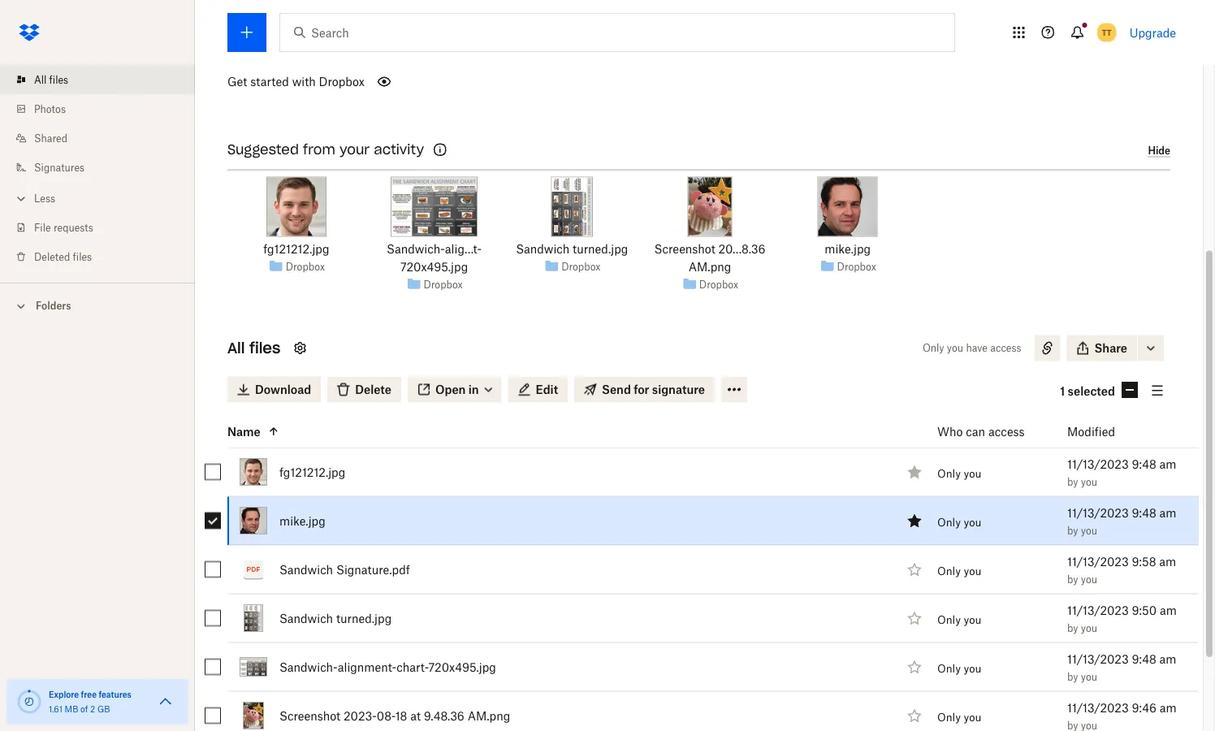 Task type: vqa. For each thing, say whether or not it's contained in the screenshot.
Screenshot 20…8.36 AM.png Dropbox
yes



Task type: locate. For each thing, give the bounding box(es) containing it.
/fg121212.jpg image down name
[[240, 459, 267, 486]]

1 vertical spatial turned.jpg
[[336, 612, 392, 626]]

photos link
[[13, 94, 195, 124]]

1 vertical spatial screenshot
[[280, 709, 341, 723]]

you inside 11/13/2023 9:50 am by you
[[1081, 622, 1098, 635]]

11/13/2023 9:48 am by you
[[1068, 457, 1177, 488], [1068, 506, 1177, 537], [1068, 653, 1177, 683]]

only you button inside name sandwich signature.pdf, modified 11/13/2023 9:58 am, "element"
[[938, 565, 982, 578]]

4 by from the top
[[1068, 622, 1079, 635]]

0 horizontal spatial screenshot
[[280, 709, 341, 723]]

open
[[436, 383, 466, 397]]

add to starred image inside name sandwich turned.jpg, modified 11/13/2023 9:50 am, element
[[905, 609, 925, 629]]

/fg121212.jpg image down the 'from'
[[266, 177, 327, 237]]

9:46
[[1132, 701, 1157, 715]]

1 11/13/2023 from the top
[[1068, 457, 1129, 471]]

fg121212.jpg link
[[263, 241, 330, 258], [280, 463, 346, 482]]

0 vertical spatial files
[[49, 74, 68, 86]]

11/13/2023 left 9:58
[[1068, 555, 1129, 569]]

files right deleted
[[73, 251, 92, 263]]

11/13/2023 for sandwich turned.jpg
[[1068, 604, 1129, 618]]

signatures
[[34, 161, 85, 173]]

sandwich- right /sandwich alignment chart 720x495.jpg icon
[[280, 661, 338, 674]]

11/13/2023 9:48 am by you inside name fg121212.jpg, modified 11/13/2023 9:48 am, element
[[1068, 457, 1177, 488]]

deleted files link
[[13, 242, 195, 271]]

only you
[[938, 468, 982, 481], [938, 516, 982, 529], [938, 565, 982, 578], [938, 614, 982, 627], [938, 663, 982, 676], [938, 711, 982, 724]]

6 only you from the top
[[938, 711, 982, 724]]

1 horizontal spatial sandwich turned.jpg link
[[516, 241, 628, 258]]

720x495.jpg up '9.48.36'
[[429, 661, 496, 674]]

dropbox link for screenshot 20…8.36 am.png
[[700, 277, 739, 293]]

name sandwich-alignment-chart-720x495.jpg, modified 11/13/2023 9:48 am, element
[[192, 644, 1199, 692]]

add to starred image inside name sandwich signature.pdf, modified 11/13/2023 9:58 am, "element"
[[905, 560, 925, 580]]

only inside name fg121212.jpg, modified 11/13/2023 9:48 am, element
[[938, 468, 961, 481]]

am inside name sandwich-alignment-chart-720x495.jpg, modified 11/13/2023 9:48 am, element
[[1160, 653, 1177, 666]]

am inside name fg121212.jpg, modified 11/13/2023 9:48 am, element
[[1160, 457, 1177, 471]]

only you button
[[938, 468, 982, 481], [938, 516, 982, 529], [938, 565, 982, 578], [938, 614, 982, 627], [938, 663, 982, 676], [938, 711, 982, 724]]

by inside name mike.jpg, modified 11/13/2023 9:48 am, element
[[1068, 525, 1079, 537]]

only inside name sandwich signature.pdf, modified 11/13/2023 9:58 am, "element"
[[938, 565, 961, 578]]

only inside name screenshot 2023-08-18 at 9.48.36 am.png, modified 11/13/2023 9:46 am, element
[[938, 711, 961, 724]]

only you inside name sandwich-alignment-chart-720x495.jpg, modified 11/13/2023 9:48 am, element
[[938, 663, 982, 676]]

am.png right '9.48.36'
[[468, 709, 510, 723]]

6 am from the top
[[1160, 701, 1177, 715]]

you inside name screenshot 2023-08-18 at 9.48.36 am.png, modified 11/13/2023 9:46 am, element
[[964, 711, 982, 724]]

0 horizontal spatial am.png
[[468, 709, 510, 723]]

9:48 down the modified button
[[1132, 457, 1157, 471]]

1 vertical spatial sandwich
[[280, 563, 333, 577]]

/mike.jpg image
[[818, 177, 878, 237], [240, 507, 267, 535]]

sandwich- inside "sandwich-alignment-chart-720x495.jpg" link
[[280, 661, 338, 674]]

1 horizontal spatial /sandwich turned.jpg image
[[551, 177, 593, 237]]

open in
[[436, 383, 479, 397]]

720x495.jpg
[[401, 260, 468, 274], [429, 661, 496, 674]]

0 vertical spatial 11/13/2023 9:48 am by you
[[1068, 457, 1177, 488]]

5 by from the top
[[1068, 671, 1079, 683]]

11/13/2023 for sandwich signature.pdf
[[1068, 555, 1129, 569]]

3 only you from the top
[[938, 565, 982, 578]]

2023-
[[344, 709, 377, 723]]

deleted files
[[34, 251, 92, 263]]

0 horizontal spatial sandwich turned.jpg link
[[280, 609, 392, 629]]

by
[[1068, 476, 1079, 488], [1068, 525, 1079, 537], [1068, 574, 1079, 586], [1068, 622, 1079, 635], [1068, 671, 1079, 683]]

11/13/2023 9:50 am by you
[[1068, 604, 1177, 635]]

2 11/13/2023 9:48 am by you from the top
[[1068, 506, 1177, 537]]

dropbox image
[[13, 16, 46, 49]]

6 11/13/2023 from the top
[[1068, 701, 1129, 715]]

1
[[1061, 384, 1065, 398]]

screenshot left 2023-
[[280, 709, 341, 723]]

9:48 for sandwich-alignment-chart-720x495.jpg
[[1132, 653, 1157, 666]]

1 by from the top
[[1068, 476, 1079, 488]]

am for sandwich signature.pdf
[[1160, 555, 1177, 569]]

edit
[[536, 383, 558, 397]]

1 only you from the top
[[938, 468, 982, 481]]

0 vertical spatial sandwich turned.jpg link
[[516, 241, 628, 258]]

0 vertical spatial sandwich turned.jpg
[[516, 243, 628, 256]]

11/13/2023 down 11/13/2023 9:50 am by you
[[1068, 653, 1129, 666]]

all files left folder settings 'image'
[[228, 339, 281, 358]]

Search in folder "Dropbox" text field
[[311, 24, 921, 41]]

add to starred image
[[905, 560, 925, 580], [905, 609, 925, 629], [905, 658, 925, 677], [905, 707, 925, 726]]

only you button inside name screenshot 2023-08-18 at 9.48.36 am.png, modified 11/13/2023 9:46 am, element
[[938, 711, 982, 724]]

name fg121212.jpg, modified 11/13/2023 9:48 am, element
[[192, 449, 1199, 497]]

access right "have"
[[991, 343, 1022, 355]]

1 vertical spatial /fg121212.jpg image
[[240, 459, 267, 486]]

am inside 11/13/2023 9:50 am by you
[[1160, 604, 1177, 618]]

0 horizontal spatial all files
[[34, 74, 68, 86]]

only inside name sandwich turned.jpg, modified 11/13/2023 9:50 am, element
[[938, 614, 961, 627]]

sandwich-alignment-chart-720x495.jpg
[[280, 661, 496, 674]]

1 vertical spatial files
[[73, 251, 92, 263]]

1 horizontal spatial files
[[73, 251, 92, 263]]

all inside all files link
[[34, 74, 47, 86]]

2 horizontal spatial files
[[249, 339, 281, 358]]

5 11/13/2023 from the top
[[1068, 653, 1129, 666]]

am inside name screenshot 2023-08-18 at 9.48.36 am.png, modified 11/13/2023 9:46 am, element
[[1160, 701, 1177, 715]]

only you button inside name sandwich turned.jpg, modified 11/13/2023 9:50 am, element
[[938, 614, 982, 627]]

your
[[340, 142, 370, 158]]

all up download button
[[228, 339, 245, 358]]

5 only you button from the top
[[938, 663, 982, 676]]

11/13/2023
[[1068, 457, 1129, 471], [1068, 506, 1129, 520], [1068, 555, 1129, 569], [1068, 604, 1129, 618], [1068, 653, 1129, 666], [1068, 701, 1129, 715]]

9:58
[[1132, 555, 1157, 569]]

sandwich- down /sandwich alignment chart 720x495.jpg image
[[387, 243, 445, 256]]

table containing name
[[192, 416, 1199, 731]]

dropbox
[[319, 75, 365, 89], [286, 261, 325, 273], [562, 261, 601, 273], [837, 261, 877, 273], [424, 279, 463, 291], [700, 279, 739, 291]]

2 only you from the top
[[938, 516, 982, 529]]

features
[[99, 689, 132, 700]]

1 vertical spatial 720x495.jpg
[[429, 661, 496, 674]]

all files link
[[13, 65, 195, 94]]

1 vertical spatial sandwich turned.jpg link
[[280, 609, 392, 629]]

11/13/2023 9:58 am by you
[[1068, 555, 1177, 586]]

1 horizontal spatial turned.jpg
[[573, 243, 628, 256]]

/fg121212.jpg image inside name fg121212.jpg, modified 11/13/2023 9:48 am, element
[[240, 459, 267, 486]]

who
[[938, 425, 963, 439]]

9:48 inside name mike.jpg, modified 11/13/2023 9:48 am, element
[[1132, 506, 1157, 520]]

0 horizontal spatial mike.jpg
[[280, 514, 326, 528]]

0 horizontal spatial all
[[34, 74, 47, 86]]

9:48 for fg121212.jpg
[[1132, 457, 1157, 471]]

0 vertical spatial /sandwich turned.jpg image
[[551, 177, 593, 237]]

by inside name sandwich-alignment-chart-720x495.jpg, modified 11/13/2023 9:48 am, element
[[1068, 671, 1079, 683]]

only you button for alignment-
[[938, 663, 982, 676]]

3 add to starred image from the top
[[905, 658, 925, 677]]

0 vertical spatial 9:48
[[1132, 457, 1157, 471]]

all files up the photos
[[34, 74, 68, 86]]

1 vertical spatial all files
[[228, 339, 281, 358]]

sandwich turned.jpg inside table
[[280, 612, 392, 626]]

0 vertical spatial access
[[991, 343, 1022, 355]]

4 only you from the top
[[938, 614, 982, 627]]

file requests
[[34, 221, 93, 234]]

4 add to starred image from the top
[[905, 707, 925, 726]]

upgrade
[[1130, 26, 1177, 39]]

4 only you button from the top
[[938, 614, 982, 627]]

11/13/2023 down modified
[[1068, 457, 1129, 471]]

1 horizontal spatial all files
[[228, 339, 281, 358]]

2 am from the top
[[1160, 506, 1177, 520]]

only
[[923, 343, 945, 355], [938, 468, 961, 481], [938, 516, 961, 529], [938, 565, 961, 578], [938, 614, 961, 627], [938, 663, 961, 676], [938, 711, 961, 724]]

by inside 11/13/2023 9:50 am by you
[[1068, 622, 1079, 635]]

11/13/2023 9:48 am by you down the modified button
[[1068, 457, 1177, 488]]

name sandwich turned.jpg, modified 11/13/2023 9:50 am, element
[[192, 595, 1199, 644]]

am
[[1160, 457, 1177, 471], [1160, 506, 1177, 520], [1160, 555, 1177, 569], [1160, 604, 1177, 618], [1160, 653, 1177, 666], [1160, 701, 1177, 715]]

0 vertical spatial fg121212.jpg
[[263, 243, 330, 256]]

11/13/2023 inside 11/13/2023 9:58 am by you
[[1068, 555, 1129, 569]]

9:50
[[1132, 604, 1157, 618]]

0 vertical spatial am.png
[[689, 260, 732, 274]]

am inside name mike.jpg, modified 11/13/2023 9:48 am, element
[[1160, 506, 1177, 520]]

1 add to starred image from the top
[[905, 560, 925, 580]]

9:48 up 9:58
[[1132, 506, 1157, 520]]

11/13/2023 inside 11/13/2023 9:50 am by you
[[1068, 604, 1129, 618]]

1 horizontal spatial screenshot
[[655, 243, 716, 256]]

1 vertical spatial 9:48
[[1132, 506, 1157, 520]]

9:48 for mike.jpg
[[1132, 506, 1157, 520]]

/sandwich alignment chart 720x495.jpg image
[[240, 658, 267, 677]]

activity
[[374, 142, 424, 158]]

4 am from the top
[[1160, 604, 1177, 618]]

1 horizontal spatial all
[[228, 339, 245, 358]]

by inside 11/13/2023 9:58 am by you
[[1068, 574, 1079, 586]]

/fg121212.jpg image
[[266, 177, 327, 237], [240, 459, 267, 486]]

1 vertical spatial mike.jpg link
[[280, 512, 326, 531]]

all
[[34, 74, 47, 86], [228, 339, 245, 358]]

11/13/2023 left 9:46
[[1068, 701, 1129, 715]]

2 11/13/2023 from the top
[[1068, 506, 1129, 520]]

/sandwich turned.jpg image
[[551, 177, 593, 237], [244, 605, 263, 633]]

access
[[991, 343, 1022, 355], [989, 425, 1025, 439]]

6 only you button from the top
[[938, 711, 982, 724]]

2 vertical spatial 9:48
[[1132, 653, 1157, 666]]

name sandwich signature.pdf, modified 11/13/2023 9:58 am, element
[[192, 546, 1199, 595]]

quota usage element
[[16, 689, 42, 715]]

sandwich-alignment-chart-720x495.jpg link
[[280, 658, 496, 677]]

files inside all files link
[[49, 74, 68, 86]]

2
[[90, 704, 95, 714]]

08-
[[377, 709, 395, 723]]

1 vertical spatial am.png
[[468, 709, 510, 723]]

mb
[[65, 704, 78, 714]]

11/13/2023 9:48 am by you for sandwich-alignment-chart-720x495.jpg
[[1068, 653, 1177, 683]]

sandwich left the signature.pdf at the left of page
[[280, 563, 333, 577]]

files up the photos
[[49, 74, 68, 86]]

all files
[[34, 74, 68, 86], [228, 339, 281, 358]]

3 11/13/2023 9:48 am by you from the top
[[1068, 653, 1177, 683]]

1 vertical spatial 11/13/2023 9:48 am by you
[[1068, 506, 1177, 537]]

3 9:48 from the top
[[1132, 653, 1157, 666]]

by for alignment-
[[1068, 671, 1079, 683]]

turned.jpg
[[573, 243, 628, 256], [336, 612, 392, 626]]

list
[[0, 55, 195, 283]]

sandwich- for alig…t-
[[387, 243, 445, 256]]

11/13/2023 9:48 am by you up 11/13/2023 9:46 am
[[1068, 653, 1177, 683]]

0 vertical spatial 720x495.jpg
[[401, 260, 468, 274]]

by down 11/13/2023 9:58 am by you
[[1068, 622, 1079, 635]]

tt button
[[1094, 20, 1120, 46]]

0 horizontal spatial sandwich turned.jpg
[[280, 612, 392, 626]]

am.png
[[689, 260, 732, 274], [468, 709, 510, 723]]

11/13/2023 9:48 am by you for mike.jpg
[[1068, 506, 1177, 537]]

by up 11/13/2023 9:58 am by you
[[1068, 525, 1079, 537]]

files inside deleted files link
[[73, 251, 92, 263]]

1 horizontal spatial mike.jpg
[[825, 243, 871, 256]]

all files inside list item
[[34, 74, 68, 86]]

access right can
[[989, 425, 1025, 439]]

/sandwich turned.jpg image inside name sandwich turned.jpg, modified 11/13/2023 9:50 am, element
[[244, 605, 263, 633]]

only inside name mike.jpg, modified 11/13/2023 9:48 am, element
[[938, 516, 961, 529]]

1 vertical spatial sandwich-
[[280, 661, 338, 674]]

2 add to starred image from the top
[[905, 609, 925, 629]]

files for all files link
[[49, 74, 68, 86]]

mike.jpg link
[[825, 241, 871, 258], [280, 512, 326, 531]]

0 horizontal spatial /sandwich turned.jpg image
[[244, 605, 263, 633]]

1 vertical spatial /mike.jpg image
[[240, 507, 267, 535]]

0 vertical spatial screenshot
[[655, 243, 716, 256]]

upgrade link
[[1130, 26, 1177, 39]]

am for mike.jpg
[[1160, 506, 1177, 520]]

1 am from the top
[[1160, 457, 1177, 471]]

1 vertical spatial mike.jpg
[[280, 514, 326, 528]]

1 horizontal spatial sandwich-
[[387, 243, 445, 256]]

5 am from the top
[[1160, 653, 1177, 666]]

am.png down 20…8.36
[[689, 260, 732, 274]]

9:48
[[1132, 457, 1157, 471], [1132, 506, 1157, 520], [1132, 653, 1157, 666]]

only for sandwich turned.jpg
[[938, 614, 961, 627]]

2 vertical spatial sandwich
[[280, 612, 333, 626]]

chart-
[[397, 661, 429, 674]]

0 vertical spatial all files
[[34, 74, 68, 86]]

explore
[[49, 689, 79, 700]]

0 vertical spatial sandwich-
[[387, 243, 445, 256]]

sandwich inside "element"
[[280, 563, 333, 577]]

files for deleted files link
[[73, 251, 92, 263]]

name screenshot 2023-08-18 at 9.48.36 am.png, modified 11/13/2023 9:46 am, element
[[192, 692, 1199, 731]]

only you button for 2023-
[[938, 711, 982, 724]]

files left folder settings 'image'
[[249, 339, 281, 358]]

sandwich
[[516, 243, 570, 256], [280, 563, 333, 577], [280, 612, 333, 626]]

sandwich- inside sandwich-alig…t- 720x495.jpg
[[387, 243, 445, 256]]

1 11/13/2023 9:48 am by you from the top
[[1068, 457, 1177, 488]]

9:48 inside name fg121212.jpg, modified 11/13/2023 9:48 am, element
[[1132, 457, 1157, 471]]

9:48 inside name sandwich-alignment-chart-720x495.jpg, modified 11/13/2023 9:48 am, element
[[1132, 653, 1157, 666]]

screenshot 2023-08-18 at 9.48.36 am.png link
[[280, 707, 510, 726]]

only you button inside name sandwich-alignment-chart-720x495.jpg, modified 11/13/2023 9:48 am, element
[[938, 663, 982, 676]]

2 vertical spatial 11/13/2023 9:48 am by you
[[1068, 653, 1177, 683]]

0 horizontal spatial files
[[49, 74, 68, 86]]

9:48 down 11/13/2023 9:50 am by you
[[1132, 653, 1157, 666]]

sandwich turned.jpg
[[516, 243, 628, 256], [280, 612, 392, 626]]

1 horizontal spatial mike.jpg link
[[825, 241, 871, 258]]

1 vertical spatial /sandwich turned.jpg image
[[244, 605, 263, 633]]

am for sandwich-alignment-chart-720x495.jpg
[[1160, 653, 1177, 666]]

1 horizontal spatial sandwich turned.jpg
[[516, 243, 628, 256]]

add to starred image for 11/13/2023 9:46 am
[[905, 707, 925, 726]]

0 horizontal spatial mike.jpg link
[[280, 512, 326, 531]]

11/13/2023 for fg121212.jpg
[[1068, 457, 1129, 471]]

3 only you button from the top
[[938, 565, 982, 578]]

fg121212.jpg
[[263, 243, 330, 256], [280, 466, 346, 479]]

you
[[947, 343, 964, 355], [964, 468, 982, 481], [1081, 476, 1098, 488], [964, 516, 982, 529], [1081, 525, 1098, 537], [964, 565, 982, 578], [1081, 574, 1098, 586], [964, 614, 982, 627], [1081, 622, 1098, 635], [964, 663, 982, 676], [1081, 671, 1098, 683], [964, 711, 982, 724]]

11/13/2023 9:48 am by you inside name mike.jpg, modified 11/13/2023 9:48 am, element
[[1068, 506, 1177, 537]]

only for screenshot 2023-08-18 at 9.48.36 am.png
[[938, 711, 961, 724]]

11/13/2023 9:48 am by you up 9:58
[[1068, 506, 1177, 537]]

only you button for turned.jpg
[[938, 614, 982, 627]]

signature.pdf
[[336, 563, 410, 577]]

only you inside name sandwich turned.jpg, modified 11/13/2023 9:50 am, element
[[938, 614, 982, 627]]

you inside 11/13/2023 9:58 am by you
[[1081, 574, 1098, 586]]

1 horizontal spatial am.png
[[689, 260, 732, 274]]

by for turned.jpg
[[1068, 622, 1079, 635]]

screenshot for screenshot 20…8.36 am.png
[[655, 243, 716, 256]]

1 horizontal spatial /mike.jpg image
[[818, 177, 878, 237]]

only you inside name fg121212.jpg, modified 11/13/2023 9:48 am, element
[[938, 468, 982, 481]]

screenshot inside screenshot 20…8.36 am.png
[[655, 243, 716, 256]]

2 9:48 from the top
[[1132, 506, 1157, 520]]

send for signature
[[602, 383, 705, 397]]

am inside 11/13/2023 9:58 am by you
[[1160, 555, 1177, 569]]

11/13/2023 left 9:50
[[1068, 604, 1129, 618]]

sandwich-alig…t- 720x495.jpg
[[387, 243, 482, 274]]

by up 11/13/2023 9:50 am by you
[[1068, 574, 1079, 586]]

table
[[192, 416, 1199, 731]]

0 vertical spatial sandwich
[[516, 243, 570, 256]]

4 11/13/2023 from the top
[[1068, 604, 1129, 618]]

1 vertical spatial sandwich turned.jpg
[[280, 612, 392, 626]]

only inside name sandwich-alignment-chart-720x495.jpg, modified 11/13/2023 9:48 am, element
[[938, 663, 961, 676]]

delete button
[[328, 377, 401, 403]]

1 only you button from the top
[[938, 468, 982, 481]]

3 by from the top
[[1068, 574, 1079, 586]]

0 horizontal spatial turned.jpg
[[336, 612, 392, 626]]

11/13/2023 9:48 am by you for fg121212.jpg
[[1068, 457, 1177, 488]]

5 only you from the top
[[938, 663, 982, 676]]

of
[[81, 704, 88, 714]]

only you inside name sandwich signature.pdf, modified 11/13/2023 9:58 am, "element"
[[938, 565, 982, 578]]

sandwich turned.jpg link
[[516, 241, 628, 258], [280, 609, 392, 629]]

for
[[634, 383, 650, 397]]

11/13/2023 9:48 am by you inside name sandwich-alignment-chart-720x495.jpg, modified 11/13/2023 9:48 am, element
[[1068, 653, 1177, 683]]

0 horizontal spatial sandwich-
[[280, 661, 338, 674]]

3 11/13/2023 from the top
[[1068, 555, 1129, 569]]

720x495.jpg down alig…t-
[[401, 260, 468, 274]]

by down modified
[[1068, 476, 1079, 488]]

sandwich right alig…t-
[[516, 243, 570, 256]]

screenshot down /screenshot 2023-08-18 at 9.48.36 am.png image
[[655, 243, 716, 256]]

by up 11/13/2023 9:46 am
[[1068, 671, 1079, 683]]

2 only you button from the top
[[938, 516, 982, 529]]

am for fg121212.jpg
[[1160, 457, 1177, 471]]

all up the photos
[[34, 74, 47, 86]]

sandwich-
[[387, 243, 445, 256], [280, 661, 338, 674]]

name mike.jpg, modified 11/13/2023 9:48 am, element
[[192, 497, 1199, 546]]

1 9:48 from the top
[[1132, 457, 1157, 471]]

at
[[410, 709, 421, 723]]

only you inside name screenshot 2023-08-18 at 9.48.36 am.png, modified 11/13/2023 9:46 am, element
[[938, 711, 982, 724]]

0 vertical spatial all
[[34, 74, 47, 86]]

2 by from the top
[[1068, 525, 1079, 537]]

11/13/2023 up 11/13/2023 9:58 am by you
[[1068, 506, 1129, 520]]

1 vertical spatial fg121212.jpg link
[[280, 463, 346, 482]]

name
[[228, 425, 261, 439]]

3 am from the top
[[1160, 555, 1177, 569]]

11/13/2023 for mike.jpg
[[1068, 506, 1129, 520]]

sandwich down sandwich signature.pdf
[[280, 612, 333, 626]]



Task type: describe. For each thing, give the bounding box(es) containing it.
dropbox for mike.jpg
[[837, 261, 877, 273]]

modified button
[[1068, 422, 1158, 442]]

screenshot 20…8.36 am.png
[[655, 243, 766, 274]]

sandwich for 11/13/2023 9:58 am
[[280, 563, 333, 577]]

free
[[81, 689, 97, 700]]

dropbox for sandwich turned.jpg
[[562, 261, 601, 273]]

delete
[[355, 383, 392, 397]]

share button
[[1067, 336, 1138, 362]]

suggested
[[228, 142, 299, 158]]

all files list item
[[0, 65, 195, 94]]

dropbox for fg121212.jpg
[[286, 261, 325, 273]]

/screenshot 2023-08-18 at 9.48.36 am.png image
[[243, 702, 264, 730]]

sandwich signature.pdf link
[[280, 560, 410, 580]]

1 selected
[[1061, 384, 1116, 398]]

remove from starred image
[[905, 463, 925, 482]]

only you button inside name mike.jpg, modified 11/13/2023 9:48 am, element
[[938, 516, 982, 529]]

mike.jpg inside name mike.jpg, modified 11/13/2023 9:48 am, element
[[280, 514, 326, 528]]

11/13/2023 for sandwich-alignment-chart-720x495.jpg
[[1068, 653, 1129, 666]]

only you for alignment-
[[938, 663, 982, 676]]

file requests link
[[13, 213, 195, 242]]

tt
[[1102, 27, 1112, 37]]

by for signature.pdf
[[1068, 574, 1079, 586]]

9.48.36
[[424, 709, 465, 723]]

folders button
[[0, 293, 195, 317]]

with
[[292, 75, 316, 89]]

edit button
[[508, 377, 568, 403]]

selected
[[1068, 384, 1116, 398]]

1 vertical spatial all
[[228, 339, 245, 358]]

requests
[[54, 221, 93, 234]]

sandwich- for alignment-
[[280, 661, 338, 674]]

started
[[250, 75, 289, 89]]

explore free features 1.61 mb of 2 gb
[[49, 689, 132, 714]]

0 vertical spatial /mike.jpg image
[[818, 177, 878, 237]]

get started with dropbox
[[228, 75, 365, 89]]

folder settings image
[[290, 339, 310, 358]]

shared
[[34, 132, 67, 144]]

screenshot for screenshot 2023-08-18 at 9.48.36 am.png
[[280, 709, 341, 723]]

in
[[469, 383, 479, 397]]

download
[[255, 383, 311, 397]]

only you for signature.pdf
[[938, 565, 982, 578]]

0 vertical spatial mike.jpg link
[[825, 241, 871, 258]]

modified
[[1068, 425, 1116, 439]]

shared link
[[13, 124, 195, 153]]

0 vertical spatial mike.jpg
[[825, 243, 871, 256]]

turned.jpg inside table
[[336, 612, 392, 626]]

deleted
[[34, 251, 70, 263]]

download button
[[228, 377, 321, 403]]

gb
[[97, 704, 110, 714]]

send
[[602, 383, 631, 397]]

share
[[1095, 342, 1128, 356]]

by inside name fg121212.jpg, modified 11/13/2023 9:48 am, element
[[1068, 476, 1079, 488]]

hide button
[[1148, 145, 1171, 158]]

from
[[303, 142, 335, 158]]

add to starred image for 11/13/2023 9:48 am
[[905, 658, 925, 677]]

only you inside name mike.jpg, modified 11/13/2023 9:48 am, element
[[938, 516, 982, 529]]

20…8.36
[[719, 243, 766, 256]]

1 vertical spatial fg121212.jpg
[[280, 466, 346, 479]]

sandwich signature.pdf
[[280, 563, 410, 577]]

signatures link
[[13, 153, 195, 182]]

can
[[966, 425, 986, 439]]

add to starred image for 11/13/2023 9:50 am
[[905, 609, 925, 629]]

only you have access
[[923, 343, 1022, 355]]

am for sandwich turned.jpg
[[1160, 604, 1177, 618]]

18
[[395, 709, 407, 723]]

screenshot 20…8.36 am.png link
[[651, 241, 769, 276]]

11/13/2023 9:46 am
[[1068, 701, 1177, 715]]

remove from starred image
[[905, 512, 925, 531]]

720x495.jpg inside sandwich-alig…t- 720x495.jpg
[[401, 260, 468, 274]]

name button
[[228, 422, 898, 442]]

1 vertical spatial access
[[989, 425, 1025, 439]]

0 vertical spatial fg121212.jpg link
[[263, 241, 330, 258]]

suggested from your activity
[[228, 142, 424, 158]]

dropbox for screenshot 20…8.36 am.png
[[700, 279, 739, 291]]

only you for 2023-
[[938, 711, 982, 724]]

dropbox link for sandwich-alig…t- 720x495.jpg
[[424, 277, 463, 293]]

less
[[34, 192, 55, 204]]

only for sandwich signature.pdf
[[938, 565, 961, 578]]

/screenshot 2023-08-18 at 9.48.36 am.png image
[[688, 177, 733, 237]]

dropbox link for sandwich turned.jpg
[[562, 259, 601, 275]]

alignment-
[[338, 661, 397, 674]]

only for sandwich-alignment-chart-720x495.jpg
[[938, 663, 961, 676]]

1.61
[[49, 704, 62, 714]]

less image
[[13, 191, 29, 207]]

720x495.jpg inside table
[[429, 661, 496, 674]]

mike.jpg link inside table
[[280, 512, 326, 531]]

signature
[[652, 383, 705, 397]]

dropbox link for fg121212.jpg
[[286, 259, 325, 275]]

am.png inside screenshot 20…8.36 am.png
[[689, 260, 732, 274]]

0 horizontal spatial /mike.jpg image
[[240, 507, 267, 535]]

only for fg121212.jpg
[[938, 468, 961, 481]]

only you button inside name fg121212.jpg, modified 11/13/2023 9:48 am, element
[[938, 468, 982, 481]]

hide
[[1148, 145, 1171, 157]]

add to starred image for 11/13/2023 9:58 am
[[905, 560, 925, 580]]

who can access
[[938, 425, 1025, 439]]

dropbox for sandwich-alig…t- 720x495.jpg
[[424, 279, 463, 291]]

dropbox link for mike.jpg
[[837, 259, 877, 275]]

have
[[966, 343, 988, 355]]

open in button
[[408, 377, 502, 403]]

0 vertical spatial /fg121212.jpg image
[[266, 177, 327, 237]]

photos
[[34, 103, 66, 115]]

only you button for signature.pdf
[[938, 565, 982, 578]]

only for mike.jpg
[[938, 516, 961, 529]]

/sandwich alignment chart 720x495.jpg image
[[391, 177, 478, 237]]

2 vertical spatial files
[[249, 339, 281, 358]]

sandwich for 11/13/2023 9:50 am
[[280, 612, 333, 626]]

0 vertical spatial turned.jpg
[[573, 243, 628, 256]]

alig…t-
[[445, 243, 482, 256]]

screenshot 2023-08-18 at 9.48.36 am.png
[[280, 709, 510, 723]]

list containing all files
[[0, 55, 195, 283]]

only you for turned.jpg
[[938, 614, 982, 627]]

file
[[34, 221, 51, 234]]

get
[[228, 75, 247, 89]]

folders
[[36, 300, 71, 312]]

sandwich-alig…t- 720x495.jpg link
[[375, 241, 493, 276]]

send for signature button
[[575, 377, 715, 403]]



